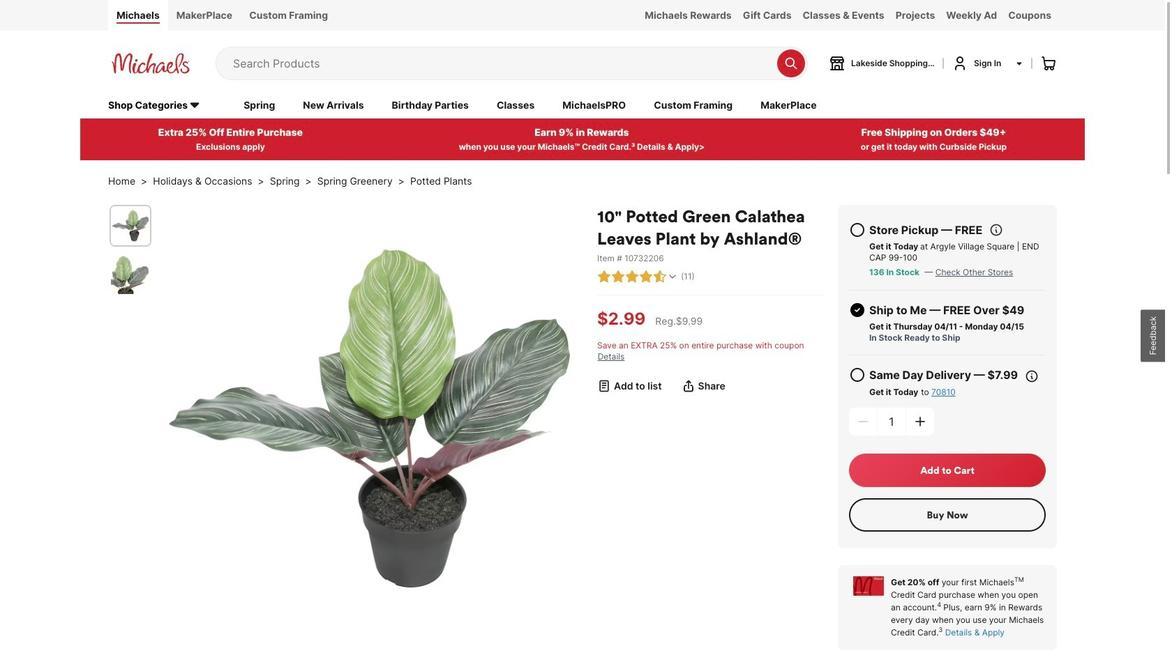 Task type: locate. For each thing, give the bounding box(es) containing it.
tabler image
[[849, 222, 866, 238], [597, 270, 611, 284], [611, 270, 625, 284], [653, 270, 667, 284], [667, 271, 678, 282], [849, 367, 866, 384]]

10&#x22; potted green calathea leaves plant by ashland&#xae; image
[[158, 205, 583, 631], [111, 206, 150, 245], [111, 255, 150, 294]]

tabler image
[[990, 223, 1003, 237], [625, 270, 639, 284], [639, 270, 653, 284], [597, 379, 611, 393]]

open samedaydelivery details modal image
[[1025, 370, 1039, 384]]

Search Input field
[[233, 47, 770, 79]]

Number Stepper text field
[[878, 408, 906, 436]]

plcc card logo image
[[853, 577, 884, 596]]



Task type: describe. For each thing, give the bounding box(es) containing it.
search button image
[[784, 56, 798, 70]]

button to increment counter for number stepper image
[[913, 415, 927, 429]]



Task type: vqa. For each thing, say whether or not it's contained in the screenshot.
tabler image
yes



